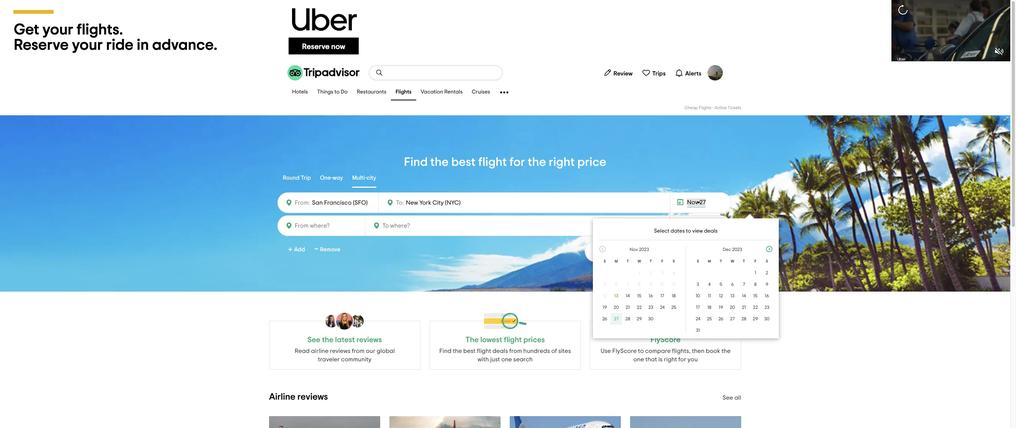 Task type: locate. For each thing, give the bounding box(es) containing it.
25 for dec 2023
[[707, 317, 712, 321]]

for
[[509, 156, 525, 168]]

1 s m t w t f s from the left
[[604, 259, 675, 263]]

1 2 from the left
[[650, 271, 652, 275]]

0 horizontal spatial 1
[[594, 248, 597, 254]]

the for find the best flight for the right price
[[430, 156, 449, 168]]

26 up use
[[602, 317, 607, 321]]

one search
[[501, 356, 533, 363]]

1 28 from the left
[[625, 317, 630, 321]]

1 29 from the left
[[637, 317, 642, 321]]

0 horizontal spatial 5
[[604, 282, 606, 287]]

use
[[601, 348, 611, 354]]

that
[[645, 356, 657, 363]]

right right is
[[664, 356, 677, 363]]

economy
[[620, 248, 646, 254]]

15 for dec 2023
[[753, 294, 757, 298]]

29 for dec 2023
[[753, 317, 758, 321]]

0 horizontal spatial see
[[307, 336, 320, 344]]

1 vertical spatial 11
[[708, 294, 711, 298]]

cheap
[[685, 106, 698, 110]]

f for nov 2023
[[661, 259, 663, 263]]

1 vertical spatial 24
[[696, 317, 700, 321]]

4 for nov 2023
[[673, 271, 675, 275]]

10
[[660, 282, 664, 287], [696, 294, 700, 298]]

0 horizontal spatial 7
[[627, 282, 629, 287]]

0 horizontal spatial 29
[[637, 317, 642, 321]]

0 horizontal spatial 19
[[603, 305, 607, 310]]

2 8 from the left
[[754, 282, 757, 287]]

3 for dec 2023
[[697, 282, 699, 287]]

find for find the best flight deals from hundreds of sites with just one search
[[439, 348, 451, 354]]

1 horizontal spatial from
[[509, 348, 522, 354]]

deals for flight
[[492, 348, 508, 354]]

19
[[603, 305, 607, 310], [719, 305, 723, 310]]

0 horizontal spatial 16
[[649, 294, 653, 298]]

1 horizontal spatial to
[[638, 348, 644, 354]]

traveler community
[[318, 356, 371, 363]]

2 21 from the left
[[742, 305, 746, 310]]

1 horizontal spatial 19
[[719, 305, 723, 310]]

flights left vacation
[[396, 89, 412, 95]]

0 horizontal spatial 12
[[603, 294, 607, 298]]

19 for nov
[[603, 305, 607, 310]]

13 for nov
[[614, 294, 618, 298]]

1 2023 from the left
[[639, 247, 649, 252]]

right left price
[[549, 156, 575, 168]]

28
[[625, 317, 630, 321], [741, 317, 746, 321]]

0 vertical spatial 24
[[660, 305, 665, 310]]

16 for nov 2023
[[649, 294, 653, 298]]

20
[[614, 305, 619, 310], [730, 305, 735, 310]]

s m t w t f s down 'nov 2023'
[[604, 259, 675, 263]]

9 for nov 2023
[[649, 282, 652, 287]]

21
[[626, 305, 630, 310], [742, 305, 746, 310]]

flights right cheap at the right top of page
[[699, 106, 712, 110]]

2 14 from the left
[[742, 294, 746, 298]]

nov up view
[[687, 199, 698, 205]]

28 for dec 2023
[[741, 317, 746, 321]]

1 horizontal spatial w
[[731, 259, 734, 263]]

0 vertical spatial nov
[[687, 199, 698, 205]]

1 horizontal spatial 18
[[707, 305, 711, 310]]

2 7 from the left
[[743, 282, 745, 287]]

1 horizontal spatial 20
[[730, 305, 735, 310]]

0 horizontal spatial s m t w t f s
[[604, 259, 675, 263]]

0 horizontal spatial f
[[661, 259, 663, 263]]

2 26 from the left
[[718, 317, 723, 321]]

find inside the 'find the best flight deals from hundreds of sites with just one search'
[[439, 348, 451, 354]]

s m t w t f s down dec 2023
[[697, 259, 768, 263]]

26
[[602, 317, 607, 321], [718, 317, 723, 321]]

1 16 from the left
[[649, 294, 653, 298]]

see all link
[[723, 395, 741, 401]]

20 for nov
[[614, 305, 619, 310]]

2 30 from the left
[[764, 317, 770, 321]]

1 horizontal spatial 15
[[753, 294, 757, 298]]

14
[[626, 294, 630, 298], [742, 294, 746, 298]]

1 horizontal spatial 28
[[741, 317, 746, 321]]

1 13 from the left
[[614, 294, 618, 298]]

1 30 from the left
[[648, 317, 653, 321]]

12 for nov
[[603, 294, 607, 298]]

restaurants link
[[352, 84, 391, 100]]

13 for dec
[[730, 294, 734, 298]]

things to do
[[317, 89, 348, 95]]

then
[[692, 348, 704, 354]]

is
[[658, 356, 663, 363]]

select dates to view deals
[[654, 228, 718, 234]]

reviews
[[356, 336, 382, 344], [330, 348, 350, 354], [297, 392, 328, 402]]

12
[[603, 294, 607, 298], [719, 294, 723, 298]]

24 for nov 2023
[[660, 305, 665, 310]]

1 26 from the left
[[602, 317, 607, 321]]

1 horizontal spatial 2023
[[732, 247, 742, 252]]

1 horizontal spatial 12
[[719, 294, 723, 298]]

2023 right dec at bottom
[[732, 247, 742, 252]]

1 m from the left
[[615, 259, 618, 263]]

- left tickets
[[712, 106, 714, 110]]

0 horizontal spatial 18
[[672, 294, 676, 298]]

6 down 1 person economy
[[615, 282, 618, 287]]

1 5 from the left
[[604, 282, 606, 287]]

2 28 from the left
[[741, 317, 746, 321]]

0 horizontal spatial nov
[[630, 247, 638, 252]]

1 horizontal spatial s m t w t f s
[[697, 259, 768, 263]]

18
[[672, 294, 676, 298], [707, 305, 711, 310]]

2 w from the left
[[731, 259, 734, 263]]

2 12 from the left
[[719, 294, 723, 298]]

2 f from the left
[[754, 259, 756, 263]]

1 horizontal spatial 3
[[697, 282, 699, 287]]

1 horizontal spatial 22
[[753, 305, 758, 310]]

11
[[672, 282, 675, 287], [708, 294, 711, 298]]

25
[[671, 305, 676, 310], [707, 317, 712, 321]]

advertisement region
[[0, 0, 1010, 61]]

one
[[633, 356, 644, 363]]

14 for nov 2023
[[626, 294, 630, 298]]

1 21 from the left
[[626, 305, 630, 310]]

2023 for dec 2023
[[732, 247, 742, 252]]

0 vertical spatial reviews
[[356, 336, 382, 344]]

0 vertical spatial 18
[[672, 294, 676, 298]]

1 6 from the left
[[615, 282, 618, 287]]

0 vertical spatial 11
[[672, 282, 675, 287]]

10 for nov 2023
[[660, 282, 664, 287]]

2 9 from the left
[[766, 282, 768, 287]]

see
[[307, 336, 320, 344], [723, 395, 733, 401]]

0 vertical spatial flight
[[478, 156, 507, 168]]

30 for nov 2023
[[648, 317, 653, 321]]

2 15 from the left
[[753, 294, 757, 298]]

0 horizontal spatial 24
[[660, 305, 665, 310]]

2 m from the left
[[708, 259, 711, 263]]

s m t w t f s for nov
[[604, 259, 675, 263]]

read airline reviews from our global traveler community
[[295, 348, 395, 363]]

24 for dec 2023
[[696, 317, 700, 321]]

28 for nov 2023
[[625, 317, 630, 321]]

0 horizontal spatial 17
[[660, 294, 664, 298]]

best inside the 'find the best flight deals from hundreds of sites with just one search'
[[463, 348, 476, 354]]

0 horizontal spatial 14
[[626, 294, 630, 298]]

5 for nov 2023
[[604, 282, 606, 287]]

best for for
[[451, 156, 476, 168]]

0 vertical spatial 10
[[660, 282, 664, 287]]

1 horizontal spatial see
[[723, 395, 733, 401]]

flight up with
[[477, 348, 491, 354]]

0 horizontal spatial to
[[335, 89, 340, 95]]

w down 'nov 2023'
[[638, 259, 641, 263]]

to for use flyscore to compare flights, then book the one that is right for you
[[638, 348, 644, 354]]

from up the one search
[[509, 348, 522, 354]]

1 horizontal spatial 21
[[742, 305, 746, 310]]

nov
[[687, 199, 698, 205], [630, 247, 638, 252]]

flight left for
[[478, 156, 507, 168]]

m
[[615, 259, 618, 263], [708, 259, 711, 263]]

1 for nov
[[639, 271, 640, 275]]

0 horizontal spatial 4
[[673, 271, 675, 275]]

18 for nov 2023
[[672, 294, 676, 298]]

18 for dec 2023
[[707, 305, 711, 310]]

deals inside the 'find the best flight deals from hundreds of sites with just one search'
[[492, 348, 508, 354]]

the inside the 'find the best flight deals from hundreds of sites with just one search'
[[453, 348, 462, 354]]

6 for dec
[[731, 282, 734, 287]]

2 20 from the left
[[730, 305, 735, 310]]

1 horizontal spatial 14
[[742, 294, 746, 298]]

1 8 from the left
[[638, 282, 641, 287]]

one-way
[[320, 175, 343, 181]]

1 horizontal spatial flights
[[699, 106, 712, 110]]

1 horizontal spatial -
[[712, 106, 714, 110]]

remove
[[320, 247, 340, 253]]

1 horizontal spatial flyscore
[[651, 336, 681, 344]]

from left 'our'
[[352, 348, 364, 354]]

right
[[549, 156, 575, 168], [664, 356, 677, 363]]

2 13 from the left
[[730, 294, 734, 298]]

2 29 from the left
[[753, 317, 758, 321]]

29
[[637, 317, 642, 321], [753, 317, 758, 321]]

+ add
[[288, 245, 305, 255]]

2 22 from the left
[[753, 305, 758, 310]]

see left all
[[723, 395, 733, 401]]

to left view
[[686, 228, 691, 234]]

9
[[649, 282, 652, 287], [766, 282, 768, 287]]

1 w from the left
[[638, 259, 641, 263]]

1 horizontal spatial 4
[[708, 282, 711, 287]]

0 horizontal spatial 26
[[602, 317, 607, 321]]

1 23 from the left
[[648, 305, 653, 310]]

0 horizontal spatial m
[[615, 259, 618, 263]]

1 vertical spatial flight
[[477, 348, 491, 354]]

17
[[660, 294, 664, 298], [696, 305, 700, 310]]

things to do link
[[313, 84, 352, 100]]

To where? text field
[[404, 198, 475, 208], [380, 221, 447, 231]]

2 2 from the left
[[766, 271, 768, 275]]

dates
[[671, 228, 685, 234]]

t
[[627, 259, 629, 263], [650, 259, 652, 263], [720, 259, 722, 263], [743, 259, 745, 263]]

13
[[614, 294, 618, 298], [730, 294, 734, 298]]

1 horizontal spatial reviews
[[330, 348, 350, 354]]

0 horizontal spatial reviews
[[297, 392, 328, 402]]

0 horizontal spatial 21
[[626, 305, 630, 310]]

best for deals
[[463, 348, 476, 354]]

flyscore up the compare
[[651, 336, 681, 344]]

1 9 from the left
[[649, 282, 652, 287]]

1 horizontal spatial 24
[[696, 317, 700, 321]]

nov for nov 2023
[[630, 247, 638, 252]]

- left the remove
[[315, 243, 318, 255]]

2 23 from the left
[[764, 305, 769, 310]]

2023
[[639, 247, 649, 252], [732, 247, 742, 252]]

16 for dec 2023
[[765, 294, 769, 298]]

2 19 from the left
[[719, 305, 723, 310]]

0 vertical spatial 25
[[671, 305, 676, 310]]

0 horizontal spatial 15
[[637, 294, 641, 298]]

flight for deals
[[477, 348, 491, 354]]

1 from from the left
[[352, 348, 364, 354]]

1 horizontal spatial deals
[[704, 228, 718, 234]]

30 for dec 2023
[[764, 317, 770, 321]]

4
[[673, 271, 675, 275], [708, 282, 711, 287]]

0 horizontal spatial 22
[[637, 305, 642, 310]]

1 horizontal spatial 17
[[696, 305, 700, 310]]

from
[[352, 348, 364, 354], [509, 348, 522, 354]]

deals right view
[[704, 228, 718, 234]]

1 horizontal spatial 13
[[730, 294, 734, 298]]

0 vertical spatial deals
[[704, 228, 718, 234]]

to inside use flyscore to compare flights, then book the one that is right for you
[[638, 348, 644, 354]]

0 horizontal spatial -
[[315, 243, 318, 255]]

24
[[660, 305, 665, 310], [696, 317, 700, 321]]

0 horizontal spatial 20
[[614, 305, 619, 310]]

30
[[648, 317, 653, 321], [764, 317, 770, 321]]

flyscore
[[651, 336, 681, 344], [612, 348, 637, 354]]

nov right person
[[630, 247, 638, 252]]

1 vertical spatial reviews
[[330, 348, 350, 354]]

the for see the latest reviews
[[322, 336, 333, 344]]

flight inside the 'find the best flight deals from hundreds of sites with just one search'
[[477, 348, 491, 354]]

deals up just
[[492, 348, 508, 354]]

flyscore up one
[[612, 348, 637, 354]]

11 for nov 2023
[[672, 282, 675, 287]]

2 s m t w t f s from the left
[[697, 259, 768, 263]]

see up airline
[[307, 336, 320, 344]]

2 5 from the left
[[720, 282, 722, 287]]

2 horizontal spatial 27
[[730, 317, 735, 321]]

1 horizontal spatial 5
[[720, 282, 722, 287]]

1 vertical spatial to
[[686, 228, 691, 234]]

2 horizontal spatial to
[[686, 228, 691, 234]]

trip
[[301, 175, 311, 181]]

6 down dec 2023
[[731, 282, 734, 287]]

0 horizontal spatial 13
[[614, 294, 618, 298]]

to inside "link"
[[335, 89, 340, 95]]

2 16 from the left
[[765, 294, 769, 298]]

16
[[649, 294, 653, 298], [765, 294, 769, 298]]

0 horizontal spatial 25
[[671, 305, 676, 310]]

to up one
[[638, 348, 644, 354]]

1 vertical spatial airline
[[269, 392, 295, 402]]

1 horizontal spatial 6
[[731, 282, 734, 287]]

22 for dec 2023
[[753, 305, 758, 310]]

1 f from the left
[[661, 259, 663, 263]]

compare
[[645, 348, 671, 354]]

0 horizontal spatial from
[[352, 348, 364, 354]]

2023 right person
[[639, 247, 649, 252]]

1 vertical spatial 17
[[696, 305, 700, 310]]

1 person economy
[[594, 248, 646, 254]]

to left 'do'
[[335, 89, 340, 95]]

0 horizontal spatial deals
[[492, 348, 508, 354]]

1 horizontal spatial 7
[[743, 282, 745, 287]]

1 horizontal spatial 10
[[696, 294, 700, 298]]

flight for for
[[478, 156, 507, 168]]

17 for dec 2023
[[696, 305, 700, 310]]

1 horizontal spatial nov
[[687, 199, 698, 205]]

1 12 from the left
[[603, 294, 607, 298]]

s
[[604, 259, 606, 263], [673, 259, 675, 263], [697, 259, 699, 263], [766, 259, 768, 263]]

From where? text field
[[310, 197, 374, 208]]

from inside read airline reviews from our global traveler community
[[352, 348, 364, 354]]

best
[[451, 156, 476, 168], [463, 348, 476, 354]]

19 for dec
[[719, 305, 723, 310]]

1 horizontal spatial 16
[[765, 294, 769, 298]]

1 vertical spatial nov
[[630, 247, 638, 252]]

0 horizontal spatial 3
[[661, 271, 663, 275]]

2 vertical spatial to
[[638, 348, 644, 354]]

all
[[734, 395, 741, 401]]

1 22 from the left
[[637, 305, 642, 310]]

2 from from the left
[[509, 348, 522, 354]]

things
[[317, 89, 333, 95]]

flyscore inside use flyscore to compare flights, then book the one that is right for you
[[612, 348, 637, 354]]

1 horizontal spatial airline
[[715, 106, 727, 110]]

1 horizontal spatial 29
[[753, 317, 758, 321]]

None search field
[[369, 66, 502, 80]]

2
[[650, 271, 652, 275], [766, 271, 768, 275]]

with
[[478, 356, 489, 363]]

1 19 from the left
[[603, 305, 607, 310]]

0 horizontal spatial 27
[[614, 317, 619, 321]]

1 horizontal spatial right
[[664, 356, 677, 363]]

15 for nov 2023
[[637, 294, 641, 298]]

0 vertical spatial find
[[404, 156, 428, 168]]

airline
[[311, 348, 329, 354]]

1 horizontal spatial 8
[[754, 282, 757, 287]]

price
[[577, 156, 606, 168]]

1
[[594, 248, 597, 254], [639, 271, 640, 275], [755, 271, 756, 275]]

21 for dec 2023
[[742, 305, 746, 310]]

0 horizontal spatial 30
[[648, 317, 653, 321]]

0 horizontal spatial 10
[[660, 282, 664, 287]]

w for dec
[[731, 259, 734, 263]]

1 vertical spatial deals
[[492, 348, 508, 354]]

2 6 from the left
[[731, 282, 734, 287]]

1 vertical spatial to where? text field
[[380, 221, 447, 231]]

7
[[627, 282, 629, 287], [743, 282, 745, 287]]

22
[[637, 305, 642, 310], [753, 305, 758, 310]]

1 horizontal spatial 27
[[699, 199, 706, 205]]

1 7 from the left
[[627, 282, 629, 287]]

1 20 from the left
[[614, 305, 619, 310]]

0 horizontal spatial 8
[[638, 282, 641, 287]]

2 2023 from the left
[[732, 247, 742, 252]]

1 14 from the left
[[626, 294, 630, 298]]

21 for nov 2023
[[626, 305, 630, 310]]

1 vertical spatial find
[[439, 348, 451, 354]]

1 horizontal spatial 9
[[766, 282, 768, 287]]

w down dec 2023
[[731, 259, 734, 263]]

s m t w t f s for dec
[[697, 259, 768, 263]]

1 s from the left
[[604, 259, 606, 263]]

1 vertical spatial see
[[723, 395, 733, 401]]

multi-city link
[[352, 169, 376, 188]]

deals
[[704, 228, 718, 234], [492, 348, 508, 354]]

1 15 from the left
[[637, 294, 641, 298]]

vacation
[[421, 89, 443, 95]]

- remove
[[315, 243, 340, 255]]

1 vertical spatial 10
[[696, 294, 700, 298]]

26 up book
[[718, 317, 723, 321]]



Task type: vqa. For each thing, say whether or not it's contained in the screenshot.
"Food" for Browse Gatlinburg by Food
no



Task type: describe. For each thing, give the bounding box(es) containing it.
book
[[706, 348, 720, 354]]

11 for dec 2023
[[708, 294, 711, 298]]

8 for nov 2023
[[638, 282, 641, 287]]

dec 2023
[[723, 247, 742, 252]]

review
[[614, 70, 633, 76]]

for you
[[678, 356, 698, 363]]

our
[[366, 348, 375, 354]]

view
[[692, 228, 703, 234]]

round trip
[[283, 175, 311, 181]]

nov 27
[[687, 199, 706, 205]]

person
[[598, 248, 617, 254]]

review link
[[600, 65, 636, 80]]

7 for nov 2023
[[627, 282, 629, 287]]

multi-city
[[352, 175, 376, 181]]

cruises
[[472, 89, 490, 95]]

27 for dec 2023
[[730, 317, 735, 321]]

alerts link
[[672, 65, 704, 80]]

20 for dec
[[730, 305, 735, 310]]

use flyscore to compare flights, then book the one that is right for you
[[601, 348, 731, 363]]

hotels link
[[287, 84, 313, 100]]

latest
[[335, 336, 355, 344]]

see for see the latest reviews
[[307, 336, 320, 344]]

m for dec 2023
[[708, 259, 711, 263]]

4 s from the left
[[766, 259, 768, 263]]

vacation rentals
[[421, 89, 463, 95]]

the lowest flight prices
[[465, 336, 545, 344]]

25 for nov 2023
[[671, 305, 676, 310]]

of
[[551, 348, 557, 354]]

2 t from the left
[[650, 259, 652, 263]]

0 horizontal spatial right
[[549, 156, 575, 168]]

2 for nov 2023
[[650, 271, 652, 275]]

airline reviews link
[[269, 392, 328, 402]]

From where? text field
[[293, 220, 360, 231]]

0 vertical spatial flights
[[396, 89, 412, 95]]

deals for view
[[704, 228, 718, 234]]

2 vertical spatial reviews
[[297, 392, 328, 402]]

see all
[[723, 395, 741, 401]]

trips
[[652, 70, 666, 76]]

4 for dec 2023
[[708, 282, 711, 287]]

lowest
[[480, 336, 502, 344]]

sites
[[558, 348, 571, 354]]

just
[[490, 356, 500, 363]]

1 vertical spatial -
[[315, 243, 318, 255]]

3 for nov 2023
[[661, 271, 663, 275]]

airline reviews
[[269, 392, 328, 402]]

2023 for nov 2023
[[639, 247, 649, 252]]

to:
[[396, 200, 404, 206]]

29 for nov 2023
[[637, 317, 642, 321]]

select
[[654, 228, 669, 234]]

way
[[333, 175, 343, 181]]

rentals
[[444, 89, 463, 95]]

14 for dec 2023
[[742, 294, 746, 298]]

restaurants
[[357, 89, 386, 95]]

tripadvisor image
[[287, 65, 360, 80]]

hundreds
[[523, 348, 550, 354]]

0 vertical spatial flyscore
[[651, 336, 681, 344]]

see for see all
[[723, 395, 733, 401]]

1 t from the left
[[627, 259, 629, 263]]

vacation rentals link
[[416, 84, 467, 100]]

right inside use flyscore to compare flights, then book the one that is right for you
[[664, 356, 677, 363]]

multi-
[[352, 175, 367, 181]]

m for nov 2023
[[615, 259, 618, 263]]

the
[[465, 336, 479, 344]]

w for nov
[[638, 259, 641, 263]]

10 for dec 2023
[[696, 294, 700, 298]]

add
[[294, 247, 305, 253]]

one-
[[320, 175, 333, 181]]

flights,
[[672, 348, 691, 354]]

one-way link
[[320, 169, 343, 188]]

23 for dec 2023
[[764, 305, 769, 310]]

9 for dec 2023
[[766, 282, 768, 287]]

27 for nov 2023
[[614, 317, 619, 321]]

26 for dec 2023
[[718, 317, 723, 321]]

5 for dec 2023
[[720, 282, 722, 287]]

nov 2023
[[630, 247, 649, 252]]

cruises link
[[467, 84, 495, 100]]

2 s from the left
[[673, 259, 675, 263]]

nov for nov 27
[[687, 199, 698, 205]]

search image
[[376, 69, 383, 77]]

tickets
[[728, 106, 741, 110]]

7 for dec 2023
[[743, 282, 745, 287]]

alerts
[[685, 70, 701, 76]]

do
[[341, 89, 348, 95]]

find the best flight for the right price
[[404, 156, 606, 168]]

cheap flights - airline tickets
[[685, 106, 741, 110]]

17 for nov 2023
[[660, 294, 664, 298]]

find for find the best flight for the right price
[[404, 156, 428, 168]]

31
[[696, 328, 700, 333]]

6 for nov
[[615, 282, 618, 287]]

the inside use flyscore to compare flights, then book the one that is right for you
[[721, 348, 731, 354]]

3 s from the left
[[697, 259, 699, 263]]

to for select dates to view deals
[[686, 228, 691, 234]]

from:
[[295, 200, 310, 206]]

trips link
[[639, 65, 669, 80]]

12 for dec
[[719, 294, 723, 298]]

the for find the best flight deals from hundreds of sites with just one search
[[453, 348, 462, 354]]

3 t from the left
[[720, 259, 722, 263]]

1 for dec
[[755, 271, 756, 275]]

0 vertical spatial airline
[[715, 106, 727, 110]]

dec
[[723, 247, 731, 252]]

reviews inside read airline reviews from our global traveler community
[[330, 348, 350, 354]]

23 for nov 2023
[[648, 305, 653, 310]]

city
[[367, 175, 376, 181]]

0 vertical spatial to where? text field
[[404, 198, 475, 208]]

flight prices
[[504, 336, 545, 344]]

4 t from the left
[[743, 259, 745, 263]]

find the best flight deals from hundreds of sites with just one search
[[439, 348, 571, 363]]

22 for nov 2023
[[637, 305, 642, 310]]

8 for dec 2023
[[754, 282, 757, 287]]

round
[[283, 175, 300, 181]]

global
[[377, 348, 395, 354]]

2 for dec 2023
[[766, 271, 768, 275]]

round trip link
[[283, 169, 311, 188]]

f for dec 2023
[[754, 259, 756, 263]]

hotels
[[292, 89, 308, 95]]

+
[[288, 245, 293, 255]]

26 for nov 2023
[[602, 317, 607, 321]]

see the latest reviews
[[307, 336, 382, 344]]

read
[[295, 348, 310, 354]]

from inside the 'find the best flight deals from hundreds of sites with just one search'
[[509, 348, 522, 354]]

flights link
[[391, 84, 416, 100]]

profile picture image
[[708, 65, 723, 80]]



